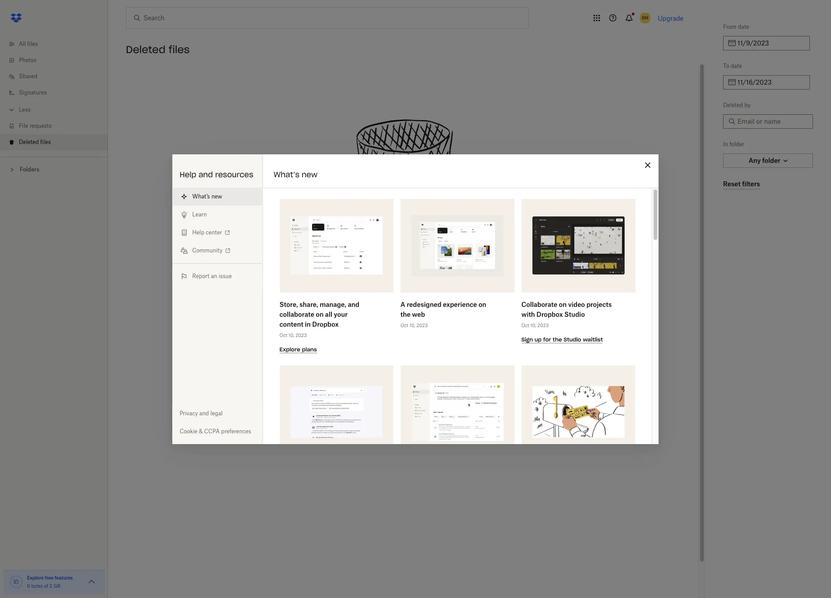 Task type: vqa. For each thing, say whether or not it's contained in the screenshot.
Close icon on the top
no



Task type: describe. For each thing, give the bounding box(es) containing it.
photos
[[19, 57, 36, 63]]

all files link
[[7, 36, 108, 52]]

collaborate
[[522, 300, 558, 308]]

folder
[[730, 141, 745, 148]]

collaborate on video projects with dropbox studio oct 10, 2023
[[522, 300, 612, 328]]

2 horizontal spatial deleted
[[724, 102, 744, 108]]

signatures link
[[7, 85, 108, 101]]

files inside "list item"
[[40, 139, 51, 145]]

10, inside collaborate on video projects with dropbox studio oct 10, 2023
[[531, 322, 536, 328]]

cookie & ccpa preferences
[[180, 428, 251, 435]]

found.
[[383, 252, 405, 261]]

requests
[[30, 122, 52, 129]]

gb
[[53, 583, 60, 589]]

community
[[192, 247, 223, 254]]

0 vertical spatial what's
[[274, 170, 300, 179]]

experience
[[443, 300, 477, 308]]

privacy
[[180, 410, 198, 417]]

store, share, manage, and collaborate on all your content in dropbox oct 10, 2023
[[279, 300, 359, 338]]

help and resources dialog
[[173, 154, 659, 598]]

0 vertical spatial what's new
[[274, 170, 318, 179]]

features
[[55, 575, 73, 581]]

in folder
[[724, 141, 745, 148]]

the all files section of dropbox image
[[411, 215, 504, 276]]

10, inside store, share, manage, and collaborate on all your content in dropbox oct 10, 2023
[[288, 332, 294, 338]]

help for help center
[[192, 229, 204, 236]]

the entry point screen of dropbox sign image
[[290, 217, 383, 274]]

oct inside collaborate on video projects with dropbox studio oct 10, 2023
[[522, 322, 529, 328]]

0 vertical spatial new
[[302, 170, 318, 179]]

studio inside collaborate on video projects with dropbox studio oct 10, 2023
[[565, 310, 585, 318]]

To date text field
[[738, 77, 805, 87]]

from date
[[724, 23, 750, 30]]

all files
[[19, 41, 38, 47]]

explore for explore plans
[[279, 346, 300, 353]]

from
[[724, 23, 737, 30]]

what's new button
[[173, 187, 263, 205]]

what's inside "button"
[[192, 193, 210, 200]]

a
[[401, 300, 405, 308]]

to date
[[724, 63, 743, 69]]

store,
[[279, 300, 298, 308]]

folders button
[[0, 162, 108, 176]]

dash answer screen image
[[290, 386, 383, 438]]

photos link
[[7, 52, 108, 68]]

deleted files link
[[7, 134, 108, 150]]

and for resources
[[199, 170, 213, 179]]

report an issue
[[192, 273, 232, 279]]

on inside a redesigned experience on the web oct 10, 2023
[[479, 300, 486, 308]]

content
[[279, 320, 303, 328]]

folders
[[20, 166, 39, 173]]

a redesigned experience on the web oct 10, 2023
[[401, 300, 486, 328]]

explore free features 0 bytes of 2 gb
[[27, 575, 73, 589]]

shared
[[19, 73, 37, 80]]

shared link
[[7, 68, 108, 85]]

learn link
[[173, 205, 263, 223]]

10, inside a redesigned experience on the web oct 10, 2023
[[410, 322, 415, 328]]

explore plans
[[279, 346, 317, 353]]

0
[[27, 583, 30, 589]]

waitlist
[[583, 336, 603, 343]]

cookie & ccpa preferences button
[[173, 422, 263, 440]]

and inside store, share, manage, and collaborate on all your content in dropbox oct 10, 2023
[[348, 300, 359, 308]]

privacy and legal
[[180, 410, 223, 417]]

redesigned
[[407, 300, 442, 308]]

sign up for the studio waitlist
[[522, 336, 603, 343]]

explore plans link
[[279, 345, 317, 353]]

help center
[[192, 229, 222, 236]]

no
[[328, 252, 338, 261]]

on inside store, share, manage, and collaborate on all your content in dropbox oct 10, 2023
[[316, 310, 324, 318]]

all
[[19, 41, 26, 47]]

collaborate
[[279, 310, 314, 318]]

&
[[199, 428, 203, 435]]

with dropbox studio, users can collaborate on video projects image
[[532, 217, 625, 274]]

to
[[724, 63, 730, 69]]

in
[[724, 141, 729, 148]]

center
[[206, 229, 222, 236]]

for
[[543, 336, 551, 343]]

learn
[[192, 211, 207, 218]]

list containing all files
[[0, 31, 108, 157]]

0 vertical spatial your
[[453, 252, 468, 261]]

someone looking at a paper coupon image
[[532, 386, 625, 438]]

2
[[49, 583, 52, 589]]

explore for explore free features 0 bytes of 2 gb
[[27, 575, 44, 581]]

quota usage element
[[9, 575, 23, 589]]

dropbox ai helps users search for files in their folders image
[[411, 383, 504, 441]]

of
[[44, 583, 48, 589]]



Task type: locate. For each thing, give the bounding box(es) containing it.
with
[[522, 310, 535, 318]]

0 horizontal spatial on
[[316, 310, 324, 318]]

less
[[19, 106, 31, 113]]

0 vertical spatial deleted files
[[126, 43, 190, 56]]

help
[[180, 170, 196, 179], [192, 229, 204, 236]]

dropbox down all
[[312, 320, 339, 328]]

1 horizontal spatial 2023
[[417, 322, 428, 328]]

2023 down "web"
[[417, 322, 428, 328]]

issue
[[219, 273, 232, 279]]

legal
[[211, 410, 223, 417]]

no deleted files found. try adjusting your filters
[[328, 252, 490, 261]]

1 horizontal spatial dropbox
[[537, 310, 563, 318]]

deleted
[[340, 252, 365, 261]]

studio down video
[[565, 310, 585, 318]]

1 vertical spatial your
[[334, 310, 348, 318]]

up
[[535, 336, 542, 343]]

1 horizontal spatial explore
[[279, 346, 300, 353]]

10, down the with
[[531, 322, 536, 328]]

1 vertical spatial what's new
[[192, 193, 222, 200]]

your left filters
[[453, 252, 468, 261]]

explore left plans
[[279, 346, 300, 353]]

1 vertical spatial dropbox
[[312, 320, 339, 328]]

file requests link
[[7, 118, 108, 134]]

video
[[568, 300, 585, 308]]

explore inside explore free features 0 bytes of 2 gb
[[27, 575, 44, 581]]

1 vertical spatial the
[[553, 336, 562, 343]]

the inside a redesigned experience on the web oct 10, 2023
[[401, 310, 411, 318]]

10,
[[410, 322, 415, 328], [531, 322, 536, 328], [288, 332, 294, 338]]

manage,
[[320, 300, 346, 308]]

help up what's new "button"
[[180, 170, 196, 179]]

1 horizontal spatial oct
[[401, 322, 408, 328]]

all
[[325, 310, 332, 318]]

0 horizontal spatial what's
[[192, 193, 210, 200]]

1 vertical spatial new
[[212, 193, 222, 200]]

on
[[479, 300, 486, 308], [559, 300, 567, 308], [316, 310, 324, 318]]

sign up for the studio waitlist link
[[522, 335, 603, 343]]

dropbox inside store, share, manage, and collaborate on all your content in dropbox oct 10, 2023
[[312, 320, 339, 328]]

deleted
[[126, 43, 166, 56], [724, 102, 744, 108], [19, 139, 39, 145]]

signatures
[[19, 89, 47, 96]]

0 horizontal spatial 10,
[[288, 332, 294, 338]]

deleted files list item
[[0, 134, 108, 150]]

adjusting
[[419, 252, 451, 261]]

0 vertical spatial explore
[[279, 346, 300, 353]]

1 vertical spatial and
[[348, 300, 359, 308]]

community link
[[173, 241, 263, 259]]

on inside collaborate on video projects with dropbox studio oct 10, 2023
[[559, 300, 567, 308]]

on left all
[[316, 310, 324, 318]]

1 vertical spatial deleted
[[724, 102, 744, 108]]

bytes
[[31, 583, 43, 589]]

oct down content
[[279, 332, 287, 338]]

web
[[412, 310, 425, 318]]

the
[[401, 310, 411, 318], [553, 336, 562, 343]]

2023 inside store, share, manage, and collaborate on all your content in dropbox oct 10, 2023
[[295, 332, 307, 338]]

deleted files
[[126, 43, 190, 56], [19, 139, 51, 145]]

1 vertical spatial what's
[[192, 193, 210, 200]]

date
[[739, 23, 750, 30], [731, 63, 743, 69]]

what's new inside "button"
[[192, 193, 222, 200]]

new
[[302, 170, 318, 179], [212, 193, 222, 200]]

files inside "link"
[[27, 41, 38, 47]]

in
[[305, 320, 311, 328]]

explore up bytes
[[27, 575, 44, 581]]

dropbox down collaborate
[[537, 310, 563, 318]]

oct down the with
[[522, 322, 529, 328]]

2023 up for
[[538, 322, 549, 328]]

and for legal
[[200, 410, 209, 417]]

date for to date
[[731, 63, 743, 69]]

dropbox inside collaborate on video projects with dropbox studio oct 10, 2023
[[537, 310, 563, 318]]

sign
[[522, 336, 533, 343]]

0 horizontal spatial oct
[[279, 332, 287, 338]]

file
[[19, 122, 28, 129]]

your
[[453, 252, 468, 261], [334, 310, 348, 318]]

help left center
[[192, 229, 204, 236]]

1 horizontal spatial the
[[553, 336, 562, 343]]

help for help and resources
[[180, 170, 196, 179]]

plans
[[302, 346, 317, 353]]

deleted files inside "list item"
[[19, 139, 51, 145]]

0 horizontal spatial deleted files
[[19, 139, 51, 145]]

1 vertical spatial deleted files
[[19, 139, 51, 145]]

10, down content
[[288, 332, 294, 338]]

0 horizontal spatial 2023
[[295, 332, 307, 338]]

cookie
[[180, 428, 198, 435]]

help and resources
[[180, 170, 253, 179]]

on left video
[[559, 300, 567, 308]]

date for from date
[[739, 23, 750, 30]]

preferences
[[221, 428, 251, 435]]

1 horizontal spatial new
[[302, 170, 318, 179]]

0 vertical spatial date
[[739, 23, 750, 30]]

1 horizontal spatial on
[[479, 300, 486, 308]]

2 horizontal spatial oct
[[522, 322, 529, 328]]

resources
[[215, 170, 253, 179]]

share,
[[300, 300, 318, 308]]

1 vertical spatial date
[[731, 63, 743, 69]]

files
[[27, 41, 38, 47], [169, 43, 190, 56], [40, 139, 51, 145], [367, 252, 381, 261]]

date right to
[[731, 63, 743, 69]]

0 vertical spatial and
[[199, 170, 213, 179]]

2 horizontal spatial 2023
[[538, 322, 549, 328]]

0 horizontal spatial what's new
[[192, 193, 222, 200]]

0 horizontal spatial the
[[401, 310, 411, 318]]

2 horizontal spatial on
[[559, 300, 567, 308]]

0 vertical spatial deleted
[[126, 43, 166, 56]]

help center link
[[173, 223, 263, 241]]

upgrade link
[[658, 14, 684, 22]]

the right for
[[553, 336, 562, 343]]

1 horizontal spatial deleted files
[[126, 43, 190, 56]]

1 horizontal spatial deleted
[[126, 43, 166, 56]]

oct inside store, share, manage, and collaborate on all your content in dropbox oct 10, 2023
[[279, 332, 287, 338]]

0 horizontal spatial dropbox
[[312, 320, 339, 328]]

From date text field
[[738, 38, 805, 48]]

dropbox image
[[7, 9, 25, 27]]

1 vertical spatial studio
[[564, 336, 581, 343]]

your right all
[[334, 310, 348, 318]]

and left legal
[[200, 410, 209, 417]]

0 horizontal spatial explore
[[27, 575, 44, 581]]

oct inside a redesigned experience on the web oct 10, 2023
[[401, 322, 408, 328]]

2023
[[417, 322, 428, 328], [538, 322, 549, 328], [295, 332, 307, 338]]

1 vertical spatial explore
[[27, 575, 44, 581]]

2023 inside a redesigned experience on the web oct 10, 2023
[[417, 322, 428, 328]]

by
[[745, 102, 751, 108]]

and up what's new "button"
[[199, 170, 213, 179]]

what's
[[274, 170, 300, 179], [192, 193, 210, 200]]

explore inside the help and resources dialog
[[279, 346, 300, 353]]

filters
[[470, 252, 490, 261]]

the down a on the bottom of page
[[401, 310, 411, 318]]

file requests
[[19, 122, 52, 129]]

1 vertical spatial help
[[192, 229, 204, 236]]

0 horizontal spatial deleted
[[19, 139, 39, 145]]

2 vertical spatial deleted
[[19, 139, 39, 145]]

on right the experience
[[479, 300, 486, 308]]

0 vertical spatial help
[[180, 170, 196, 179]]

your inside store, share, manage, and collaborate on all your content in dropbox oct 10, 2023
[[334, 310, 348, 318]]

1 horizontal spatial what's new
[[274, 170, 318, 179]]

privacy and legal link
[[173, 404, 263, 422]]

free
[[45, 575, 54, 581]]

report
[[192, 273, 210, 279]]

2023 down the in
[[295, 332, 307, 338]]

an
[[211, 273, 217, 279]]

1 horizontal spatial your
[[453, 252, 468, 261]]

0 horizontal spatial new
[[212, 193, 222, 200]]

studio left waitlist
[[564, 336, 581, 343]]

0 vertical spatial studio
[[565, 310, 585, 318]]

deleted by
[[724, 102, 751, 108]]

0 horizontal spatial your
[[334, 310, 348, 318]]

less image
[[7, 105, 16, 114]]

report an issue link
[[173, 267, 263, 285]]

1 horizontal spatial 10,
[[410, 322, 415, 328]]

help inside help center link
[[192, 229, 204, 236]]

dropbox
[[537, 310, 563, 318], [312, 320, 339, 328]]

date right from
[[739, 23, 750, 30]]

projects
[[587, 300, 612, 308]]

1 horizontal spatial what's
[[274, 170, 300, 179]]

2023 inside collaborate on video projects with dropbox studio oct 10, 2023
[[538, 322, 549, 328]]

ccpa
[[204, 428, 220, 435]]

deleted inside "list item"
[[19, 139, 39, 145]]

try
[[407, 252, 417, 261]]

10, down "web"
[[410, 322, 415, 328]]

oct down a on the bottom of page
[[401, 322, 408, 328]]

2 vertical spatial and
[[200, 410, 209, 417]]

what's new
[[274, 170, 318, 179], [192, 193, 222, 200]]

list
[[0, 31, 108, 157]]

0 vertical spatial the
[[401, 310, 411, 318]]

0 vertical spatial dropbox
[[537, 310, 563, 318]]

and right manage,
[[348, 300, 359, 308]]

studio
[[565, 310, 585, 318], [564, 336, 581, 343]]

2 horizontal spatial 10,
[[531, 322, 536, 328]]

explore
[[279, 346, 300, 353], [27, 575, 44, 581]]

new inside "button"
[[212, 193, 222, 200]]

upgrade
[[658, 14, 684, 22]]



